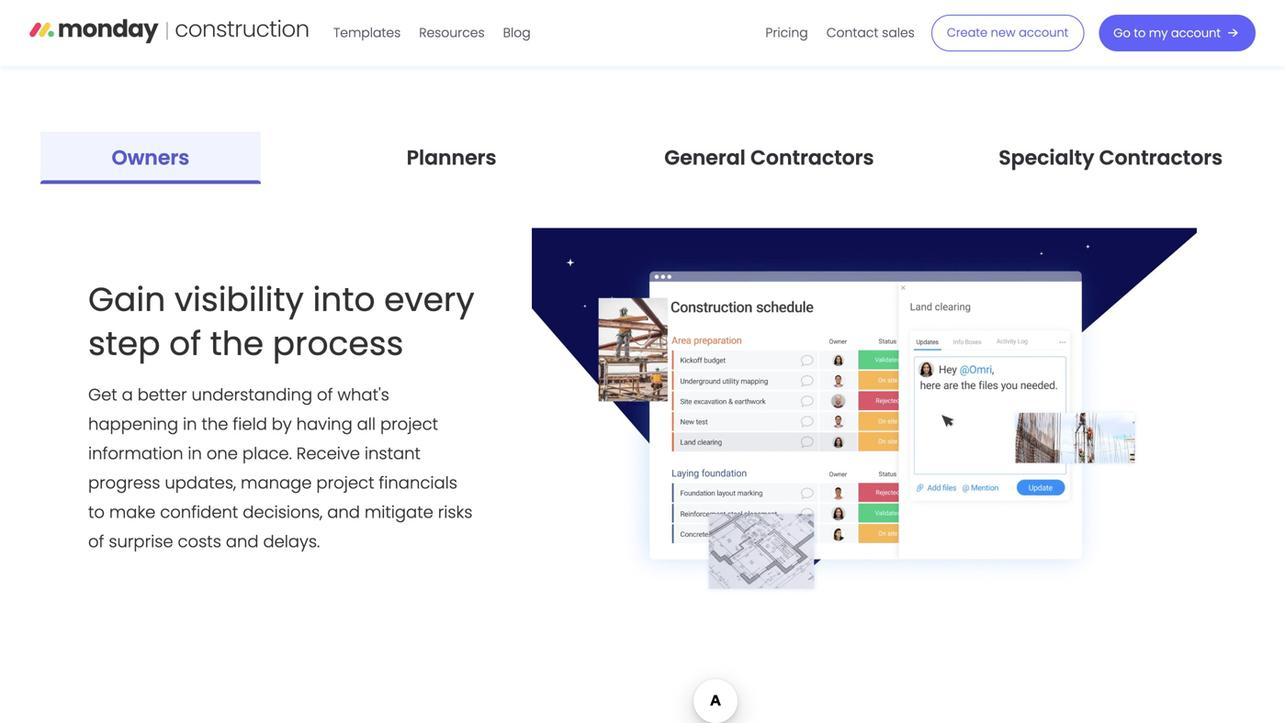 Task type: locate. For each thing, give the bounding box(es) containing it.
one
[[207, 442, 238, 466]]

owners
[[112, 144, 190, 172]]

main element
[[324, 0, 1256, 66]]

of
[[169, 320, 201, 367], [317, 383, 333, 407], [88, 530, 104, 554]]

to
[[1134, 25, 1146, 41], [88, 501, 105, 524]]

1 horizontal spatial account
[[1171, 25, 1221, 41]]

0 horizontal spatial account
[[1019, 24, 1069, 41]]

blog
[[503, 24, 531, 42]]

updates,
[[165, 472, 236, 495]]

1 horizontal spatial to
[[1134, 25, 1146, 41]]

0 vertical spatial of
[[169, 320, 201, 367]]

0 horizontal spatial of
[[88, 530, 104, 554]]

1 contractors from the left
[[751, 144, 874, 172]]

1 vertical spatial and
[[226, 530, 259, 554]]

by
[[272, 413, 292, 436]]

0 vertical spatial the
[[210, 320, 264, 367]]

0 horizontal spatial project
[[316, 472, 374, 495]]

1 vertical spatial project
[[316, 472, 374, 495]]

and right costs
[[226, 530, 259, 554]]

to inside the get a better understanding of what's happening in the field by having all project information in one place. receive instant progress updates, manage project financials to make confident decisions, and mitigate risks of surprise costs and delays.
[[88, 501, 105, 524]]

create new account
[[947, 24, 1069, 41]]

step
[[88, 320, 160, 367]]

owners tab
[[40, 132, 261, 184]]

make
[[109, 501, 156, 524]]

1 vertical spatial to
[[88, 501, 105, 524]]

resources
[[419, 24, 485, 42]]

financials
[[379, 472, 457, 495]]

the up understanding
[[210, 320, 264, 367]]

account right 'new'
[[1019, 24, 1069, 41]]

of up better
[[169, 320, 201, 367]]

general
[[665, 144, 746, 172]]

every
[[384, 276, 475, 323]]

planners
[[407, 144, 497, 172]]

the up one
[[202, 413, 228, 436]]

in
[[183, 413, 197, 436], [188, 442, 202, 466]]

go to my account button
[[1099, 15, 1256, 51]]

0 horizontal spatial contractors
[[751, 144, 874, 172]]

new
[[991, 24, 1016, 41]]

0 vertical spatial and
[[327, 501, 360, 524]]

gain visibility into every step of the process
[[88, 276, 475, 367]]

account right my
[[1171, 25, 1221, 41]]

1 horizontal spatial of
[[169, 320, 201, 367]]

0 vertical spatial to
[[1134, 25, 1146, 41]]

of up having
[[317, 383, 333, 407]]

of left surprise
[[88, 530, 104, 554]]

in down better
[[183, 413, 197, 436]]

https://dapulse res.cloudinary.com/image/upload/v1603296463/generator_featured%20images/mini%20sites/construction/construction_minisite_logo_homepagecolor.png image
[[29, 12, 310, 51]]

go
[[1114, 25, 1131, 41]]

list containing pricing
[[757, 0, 924, 66]]

what's
[[338, 383, 389, 407]]

to right go
[[1134, 25, 1146, 41]]

list
[[757, 0, 924, 66]]

0 vertical spatial project
[[380, 413, 438, 436]]

1 vertical spatial the
[[202, 413, 228, 436]]

and left mitigate
[[327, 501, 360, 524]]

in left one
[[188, 442, 202, 466]]

account
[[1019, 24, 1069, 41], [1171, 25, 1221, 41]]

go to my account
[[1114, 25, 1221, 41]]

the
[[210, 320, 264, 367], [202, 413, 228, 436]]

and
[[327, 501, 360, 524], [226, 530, 259, 554]]

blog link
[[494, 18, 540, 48]]

my
[[1149, 25, 1168, 41]]

of inside gain visibility into every step of the process
[[169, 320, 201, 367]]

2 contractors from the left
[[1099, 144, 1223, 172]]

better
[[138, 383, 187, 407]]

1 horizontal spatial contractors
[[1099, 144, 1223, 172]]

2 vertical spatial of
[[88, 530, 104, 554]]

a
[[122, 383, 133, 407]]

pricing
[[766, 24, 808, 42]]

contractors
[[751, 144, 874, 172], [1099, 144, 1223, 172]]

0 horizontal spatial to
[[88, 501, 105, 524]]

project
[[380, 413, 438, 436], [316, 472, 374, 495]]

project down receive
[[316, 472, 374, 495]]

visibility
[[174, 276, 304, 323]]

project up instant
[[380, 413, 438, 436]]

1 horizontal spatial and
[[327, 501, 360, 524]]

all
[[357, 413, 376, 436]]

templates
[[334, 24, 401, 42]]

to left make
[[88, 501, 105, 524]]

the inside gain visibility into every step of the process
[[210, 320, 264, 367]]

2 horizontal spatial of
[[317, 383, 333, 407]]



Task type: vqa. For each thing, say whether or not it's contained in the screenshot.
TEAMS
no



Task type: describe. For each thing, give the bounding box(es) containing it.
place.
[[242, 442, 292, 466]]

sales
[[882, 24, 915, 42]]

gain
[[88, 276, 166, 323]]

into
[[313, 276, 375, 323]]

0 horizontal spatial and
[[226, 530, 259, 554]]

manage
[[241, 472, 312, 495]]

specialty contractors
[[999, 144, 1223, 172]]

delays.
[[263, 530, 320, 554]]

documentation-navigation tab list
[[0, 132, 1285, 606]]

0 vertical spatial in
[[183, 413, 197, 436]]

resources link
[[410, 18, 494, 48]]

decisions,
[[243, 501, 323, 524]]

progress
[[88, 472, 160, 495]]

create new account button
[[931, 15, 1084, 51]]

get a better understanding of what's happening in the field by having all project information in one place. receive instant progress updates, manage project financials to make confident decisions, and mitigate risks of surprise costs and delays.
[[88, 383, 473, 554]]

happening
[[88, 413, 178, 436]]

receive
[[297, 442, 360, 466]]

costs
[[178, 530, 221, 554]]

having
[[296, 413, 353, 436]]

1 vertical spatial in
[[188, 442, 202, 466]]

get
[[88, 383, 117, 407]]

pricing link
[[757, 18, 817, 48]]

general contractors
[[665, 144, 874, 172]]

contact sales button
[[817, 18, 924, 48]]

to inside button
[[1134, 25, 1146, 41]]

field
[[233, 413, 267, 436]]

the inside the get a better understanding of what's happening in the field by having all project information in one place. receive instant progress updates, manage project financials to make confident decisions, and mitigate risks of surprise costs and delays.
[[202, 413, 228, 436]]

1 horizontal spatial project
[[380, 413, 438, 436]]

contact
[[827, 24, 879, 42]]

templates link
[[324, 18, 410, 48]]

contractors for specialty contractors
[[1099, 144, 1223, 172]]

create
[[947, 24, 988, 41]]

understanding
[[192, 383, 312, 407]]

surprise
[[109, 530, 173, 554]]

process
[[273, 320, 404, 367]]

confident
[[160, 501, 238, 524]]

instant
[[365, 442, 421, 466]]

risks
[[438, 501, 473, 524]]

information
[[88, 442, 183, 466]]

mitigate
[[365, 501, 433, 524]]

1 vertical spatial of
[[317, 383, 333, 407]]

contact sales
[[827, 24, 915, 42]]

specialty
[[999, 144, 1095, 172]]

contractors for general contractors
[[751, 144, 874, 172]]



